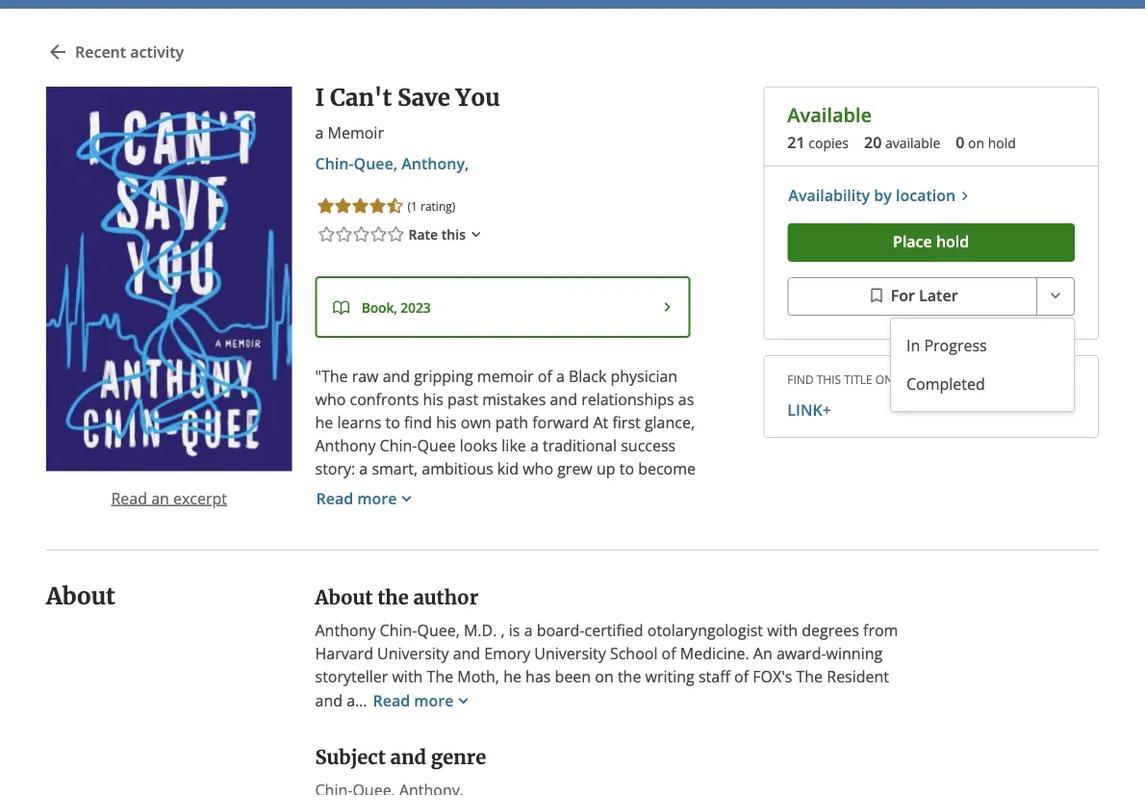 Task type: describe. For each thing, give the bounding box(es) containing it.
a up forward
[[556, 366, 565, 387]]

ambitious
[[422, 458, 494, 479]]

and up how
[[390, 746, 427, 770]]

2 university from the left
[[535, 643, 606, 664]]

resident
[[827, 666, 890, 687]]

of up the emory
[[510, 620, 525, 641]]

availability by location button
[[788, 183, 976, 208]]

read more button for anthony
[[315, 480, 433, 519]]

20
[[865, 132, 882, 153]]

path
[[496, 412, 529, 433]]

i
[[315, 83, 325, 112]]

glance,
[[645, 412, 695, 433]]

, inside anthony chin-quee, m.d. , is a board-certified otolaryngologist with degrees from harvard university and emory university school of medicine. an award-winning storyteller with the moth, he has been on the writing staff of fox's the resident and a…
[[501, 620, 505, 641]]

a memoir
[[315, 122, 384, 143]]

bonds
[[315, 666, 360, 687]]

0 horizontal spatial read
[[111, 487, 147, 508]]

is inside anthony chin-quee, m.d. , is a board-certified otolaryngologist with degrees from harvard university and emory university school of medicine. an award-winning storyteller with the moth, he has been on the writing staff of fox's the resident and a…
[[509, 620, 520, 641]]

described
[[358, 528, 428, 548]]

to up nose,
[[620, 458, 634, 479]]

unflinching
[[315, 689, 395, 710]]

and up school
[[619, 620, 647, 641]]

recent
[[75, 41, 126, 62]]

a left self-
[[315, 528, 324, 548]]

0 horizontal spatial who
[[315, 389, 346, 410]]

place hold button
[[788, 223, 1075, 262]]

a up was
[[430, 712, 439, 733]]

author
[[413, 586, 479, 610]]

later
[[920, 285, 958, 305]]

0 vertical spatial physician
[[611, 366, 678, 387]]

1 vertical spatial on
[[876, 371, 894, 387]]

1 svg star image from the left
[[316, 196, 336, 216]]

success
[[621, 435, 676, 456]]

from inside "the raw and gripping memoir of a black physician who confronts his past mistakes and relationships as he learns to find his own path forward at first glance, anthony chin-quee looks like a traditional success story: a smart, ambitious kid who grew up to become a board-certified otolaryngologist--an ear, nose, and throat surgeon. yet the truth is more complicated. as a self-described "not white, mostly black, and questionably asian man," chin-quee knows that he doesn't fit easily into any category. growing up in a family with a background of depression, he struggled with relationships, feelings of inadequacy, and a fear of failure that made it difficult for him to forge lasting bonds with others. to repair that, he began his own unflinching examination of what it means to be both a physician and a black man today. what saved him and his sanity was not medicine but storytelling: by sharing stories from his life and career, chin-quee learned how powerful the truth ca
[[425, 759, 460, 779]]

not
[[450, 736, 474, 756]]

"the
[[315, 366, 348, 387]]

svg chevron right image inside availability by location button
[[956, 187, 975, 205]]

his down gripping
[[423, 389, 444, 410]]

winning
[[827, 643, 883, 664]]

1 vertical spatial who
[[523, 458, 554, 479]]

career,
[[546, 759, 595, 779]]

made
[[417, 643, 458, 664]]

powerful
[[409, 782, 473, 795]]

availability by location
[[789, 185, 956, 205]]

and up confronts
[[383, 366, 410, 387]]

link+
[[788, 399, 832, 420]]

place
[[893, 231, 933, 252]]

0 vertical spatial own
[[461, 412, 492, 433]]

with down made
[[392, 666, 423, 687]]

others.
[[399, 666, 449, 687]]

more inside "the raw and gripping memoir of a black physician who confronts his past mistakes and relationships as he learns to find his own path forward at first glance, anthony chin-quee looks like a traditional success story: a smart, ambitious kid who grew up to become a board-certified otolaryngologist--an ear, nose, and throat surgeon. yet the truth is more complicated. as a self-described "not white, mostly black, and questionably asian man," chin-quee knows that he doesn't fit easily into any category. growing up in a family with a background of depression, he struggled with relationships, feelings of inadequacy, and a fear of failure that made it difficult for him to forge lasting bonds with others. to repair that, he began his own unflinching examination of what it means to be both a physician and a black man today. what saved him and his sanity was not medicine but storytelling: by sharing stories from his life and career, chin-quee learned how powerful the truth ca
[[540, 504, 579, 525]]

2 the from the left
[[797, 666, 823, 687]]

find
[[788, 371, 814, 387]]

ear,
[[586, 481, 614, 502]]

medicine.
[[680, 643, 750, 664]]

1 vertical spatial svg chevron right image
[[658, 297, 677, 317]]

and up to
[[453, 643, 481, 664]]

0 vertical spatial that
[[631, 551, 660, 571]]

21 copies
[[788, 132, 849, 153]]

with down "family"
[[315, 620, 346, 641]]

fear
[[663, 620, 692, 641]]

0 horizontal spatial him
[[557, 643, 585, 664]]

otolaryngologist-
[[439, 481, 559, 502]]

read more button for he
[[372, 688, 474, 713]]

read an excerpt link
[[111, 487, 227, 508]]

i can't save you
[[315, 83, 500, 112]]

past
[[448, 389, 479, 410]]

this for find
[[817, 371, 842, 387]]

0 vertical spatial it
[[462, 643, 471, 664]]

excerpt
[[173, 487, 227, 508]]

learned
[[315, 782, 370, 795]]

board- inside "the raw and gripping memoir of a black physician who confronts his past mistakes and relationships as he learns to find his own path forward at first glance, anthony chin-quee looks like a traditional success story: a smart, ambitious kid who grew up to become a board-certified otolaryngologist--an ear, nose, and throat surgeon. yet the truth is more complicated. as a self-described "not white, mostly black, and questionably asian man," chin-quee knows that he doesn't fit easily into any category. growing up in a family with a background of depression, he struggled with relationships, feelings of inadequacy, and a fear of failure that made it difficult for him to forge lasting bonds with others. to repair that, he began his own unflinching examination of what it means to be both a physician and a black man today. what saved him and his sanity was not medicine but storytelling: by sharing stories from his life and career, chin-quee learned how powerful the truth ca
[[328, 481, 376, 502]]

link+ link
[[788, 398, 1075, 421]]

1 horizontal spatial black
[[569, 366, 607, 387]]

21
[[788, 132, 805, 153]]

3 svg star outline image from the left
[[352, 225, 371, 244]]

and up sharing
[[315, 736, 343, 756]]

1 vertical spatial own
[[655, 666, 685, 687]]

began
[[581, 666, 626, 687]]

he up in
[[664, 551, 683, 571]]

to left be
[[616, 689, 631, 710]]

stories
[[373, 759, 421, 779]]

chin- down the a memoir
[[315, 153, 354, 174]]

read for anthony
[[373, 690, 410, 711]]

read more for ambitious
[[316, 488, 397, 509]]

genre
[[431, 746, 486, 770]]

he right that, on the bottom of the page
[[559, 666, 577, 687]]

of down category.
[[500, 597, 514, 618]]

as
[[679, 504, 696, 525]]

means
[[564, 689, 612, 710]]

availability
[[789, 185, 870, 205]]

self-
[[328, 528, 358, 548]]

0 on hold
[[956, 132, 1016, 153]]

1 horizontal spatial quee
[[539, 551, 577, 571]]

on inside 0 on hold
[[969, 134, 985, 152]]

to
[[453, 666, 471, 687]]

3 svg star image from the left
[[368, 196, 387, 216]]

of up man
[[493, 689, 507, 710]]

the inside anthony chin-quee, m.d. , is a board-certified otolaryngologist with degrees from harvard university and emory university school of medicine. an award-winning storyteller with the moth, he has been on the writing staff of fox's the resident and a…
[[618, 666, 642, 687]]

raw
[[352, 366, 379, 387]]

1 vertical spatial truth
[[505, 782, 541, 795]]

read for "the
[[316, 488, 353, 509]]

memoir
[[328, 122, 384, 143]]

smart,
[[372, 458, 418, 479]]

forge
[[608, 643, 646, 664]]

anthony inside anthony chin-quee, m.d. , is a board-certified otolaryngologist with degrees from harvard university and emory university school of medicine. an award-winning storyteller with the moth, he has been on the writing staff of fox's the resident and a…
[[315, 620, 376, 641]]

save
[[398, 83, 450, 112]]

chin- down storytelling:
[[599, 759, 637, 779]]

activity
[[130, 41, 184, 62]]

background
[[410, 597, 496, 618]]

20 available
[[865, 132, 941, 153]]

quee, inside anthony chin-quee, m.d. , is a board-certified otolaryngologist with degrees from harvard university and emory university school of medicine. an award-winning storyteller with the moth, he has been on the writing staff of fox's the resident and a…
[[417, 620, 460, 641]]

can't
[[330, 83, 392, 112]]

certified inside "the raw and gripping memoir of a black physician who confronts his past mistakes and relationships as he learns to find his own path forward at first glance, anthony chin-quee looks like a traditional success story: a smart, ambitious kid who grew up to become a board-certified otolaryngologist--an ear, nose, and throat surgeon. yet the truth is more complicated. as a self-described "not white, mostly black, and questionably asian man," chin-quee knows that he doesn't fit easily into any category. growing up in a family with a background of depression, he struggled with relationships, feelings of inadequacy, and a fear of failure that made it difficult for him to forge lasting bonds with others. to repair that, he began his own unflinching examination of what it means to be both a physician and a black man today. what saved him and his sanity was not medicine but storytelling: by sharing stories from his life and career, chin-quee learned how powerful the truth ca
[[376, 481, 435, 502]]

a down 'unflinching'
[[315, 712, 324, 733]]

of right the staff
[[735, 666, 749, 687]]

become
[[638, 458, 696, 479]]

board- inside anthony chin-quee, m.d. , is a board-certified otolaryngologist with degrees from harvard university and emory university school of medicine. an award-winning storyteller with the moth, he has been on the writing staff of fox's the resident and a…
[[537, 620, 585, 641]]

in
[[654, 574, 667, 594]]

staff
[[699, 666, 731, 687]]

as
[[679, 389, 694, 410]]

progress
[[925, 335, 987, 356]]

failure
[[334, 643, 380, 664]]

anthony inside "the raw and gripping memoir of a black physician who confronts his past mistakes and relationships as he learns to find his own path forward at first glance, anthony chin-quee looks like a traditional success story: a smart, ambitious kid who grew up to become a board-certified otolaryngologist--an ear, nose, and throat surgeon. yet the truth is more complicated. as a self-described "not white, mostly black, and questionably asian man," chin-quee knows that he doesn't fit easily into any category. growing up in a family with a background of depression, he struggled with relationships, feelings of inadequacy, and a fear of failure that made it difficult for him to forge lasting bonds with others. to repair that, he began his own unflinching examination of what it means to be both a physician and a black man today. what saved him and his sanity was not medicine but storytelling: by sharing stories from his life and career, chin-quee learned how powerful the truth ca
[[315, 435, 376, 456]]

both
[[657, 689, 691, 710]]

0 horizontal spatial an
[[151, 487, 169, 508]]

0 horizontal spatial ,
[[394, 298, 397, 317]]

1 svg star outline image from the left
[[369, 225, 388, 244]]

0 horizontal spatial that
[[384, 643, 413, 664]]

degrees
[[802, 620, 860, 641]]

man
[[485, 712, 517, 733]]

(
[[408, 198, 411, 214]]

rate this
[[409, 225, 466, 244]]

and down bonds
[[315, 690, 343, 711]]

2 svg star outline image from the left
[[387, 225, 406, 244]]

looks
[[460, 435, 498, 456]]

by inside button
[[874, 185, 892, 205]]

and right life
[[514, 759, 542, 779]]

svg half star image
[[386, 196, 405, 216]]

m.d.
[[464, 620, 497, 641]]

a left the fear in the bottom right of the page
[[651, 620, 659, 641]]

life
[[489, 759, 510, 779]]

for later button
[[788, 277, 1038, 316]]

1 vertical spatial svg chevron down image
[[1046, 286, 1066, 305]]

asian
[[412, 551, 451, 571]]

this for rate
[[442, 225, 466, 244]]

a right in
[[671, 574, 680, 594]]

a down i
[[315, 122, 324, 143]]

school
[[610, 643, 658, 664]]

hold inside 0 on hold
[[988, 134, 1016, 152]]

rate
[[409, 225, 438, 244]]

mostly
[[514, 528, 562, 548]]

relationships,
[[350, 620, 447, 641]]

gripping
[[414, 366, 473, 387]]

fox's
[[753, 666, 793, 687]]

the right yet
[[457, 504, 481, 525]]



Task type: vqa. For each thing, say whether or not it's contained in the screenshot.
struggled
yes



Task type: locate. For each thing, give the bounding box(es) containing it.
book
[[362, 298, 394, 317]]

on right title
[[876, 371, 894, 387]]

and down the complicated.
[[612, 528, 639, 548]]

mistakes
[[483, 389, 546, 410]]

1 vertical spatial board-
[[537, 620, 585, 641]]

up
[[597, 458, 616, 479], [631, 574, 650, 594]]

1 horizontal spatial on
[[876, 371, 894, 387]]

0 vertical spatial is
[[525, 504, 536, 525]]

2 anthony from the top
[[315, 620, 376, 641]]

0 vertical spatial quee,
[[354, 153, 398, 174]]

read
[[111, 487, 147, 508], [316, 488, 353, 509], [373, 690, 410, 711]]

rate this button
[[315, 223, 488, 246]]

1 horizontal spatial it
[[551, 689, 560, 710]]

and down become
[[661, 481, 688, 502]]

like
[[502, 435, 526, 456]]

that up in
[[631, 551, 660, 571]]

1 horizontal spatial svg chevron right image
[[956, 187, 975, 205]]

storytelling:
[[576, 736, 660, 756]]

of up 'writing'
[[662, 643, 676, 664]]

svg chevron down image down to
[[454, 691, 473, 710]]

the down made
[[427, 666, 454, 687]]

more down smart,
[[357, 488, 397, 509]]

more down others.
[[414, 690, 454, 711]]

he left learns
[[315, 412, 333, 433]]

anthony up "harvard"
[[315, 620, 376, 641]]

0 horizontal spatial svg chevron right image
[[658, 297, 677, 317]]

up up ear, at right bottom
[[597, 458, 616, 479]]

questionably
[[315, 551, 408, 571]]

1
[[411, 198, 418, 214]]

0 vertical spatial this
[[442, 225, 466, 244]]

1 vertical spatial certified
[[585, 620, 644, 641]]

board-
[[328, 481, 376, 502], [537, 620, 585, 641]]

more for he
[[357, 488, 397, 509]]

chin- down about the author
[[380, 620, 417, 641]]

on inside anthony chin-quee, m.d. , is a board-certified otolaryngologist with degrees from harvard university and emory university school of medicine. an award-winning storyteller with the moth, he has been on the writing staff of fox's the resident and a…
[[595, 666, 614, 687]]

0 horizontal spatial by
[[664, 736, 681, 756]]

you
[[456, 83, 500, 112]]

traditional
[[543, 435, 617, 456]]

1 horizontal spatial hold
[[988, 134, 1016, 152]]

yet
[[431, 504, 453, 525]]

2 svg star image from the left
[[334, 196, 353, 216]]

black up 'relationships' on the right of page
[[569, 366, 607, 387]]

0 horizontal spatial board-
[[328, 481, 376, 502]]

grew
[[558, 458, 593, 479]]

lasting
[[650, 643, 697, 664]]

0 vertical spatial quee
[[417, 435, 456, 456]]

1 vertical spatial read more button
[[372, 688, 474, 713]]

0 horizontal spatial the
[[427, 666, 454, 687]]

0 horizontal spatial own
[[461, 412, 492, 433]]

complicated.
[[583, 504, 675, 525]]

2 horizontal spatial more
[[540, 504, 579, 525]]

a up for
[[524, 620, 533, 641]]

any
[[467, 574, 493, 594]]

the up relationships,
[[378, 586, 409, 610]]

from up 'winning'
[[864, 620, 899, 641]]

1 vertical spatial black
[[443, 712, 481, 733]]

from up powerful
[[425, 759, 460, 779]]

0 vertical spatial truth
[[485, 504, 521, 525]]

1 horizontal spatial him
[[657, 712, 685, 733]]

1 vertical spatial read more
[[373, 690, 454, 711]]

examination
[[399, 689, 489, 710]]

it up to
[[462, 643, 471, 664]]

0 vertical spatial certified
[[376, 481, 435, 502]]

throat
[[315, 504, 360, 525]]

-
[[559, 481, 564, 502]]

to down confronts
[[386, 412, 400, 433]]

svg chevron down image
[[397, 489, 416, 508]]

1 horizontal spatial university
[[535, 643, 606, 664]]

2 svg star outline image from the left
[[335, 225, 354, 244]]

svg star image left svg star image
[[316, 196, 336, 216]]

emory
[[485, 643, 531, 664]]

0 vertical spatial svg chevron down image
[[468, 225, 485, 244]]

1 vertical spatial quee
[[539, 551, 577, 571]]

0 horizontal spatial about
[[46, 582, 115, 611]]

black,
[[566, 528, 608, 548]]

that down relationships,
[[384, 643, 413, 664]]

black up not
[[443, 712, 481, 733]]

quee,
[[354, 153, 398, 174], [417, 620, 460, 641]]

and
[[383, 366, 410, 387], [550, 389, 578, 410], [661, 481, 688, 502], [612, 528, 639, 548], [619, 620, 647, 641], [453, 643, 481, 664], [315, 690, 343, 711], [399, 712, 426, 733], [315, 736, 343, 756], [390, 746, 427, 770], [514, 759, 542, 779]]

svg star outline image
[[317, 225, 336, 244], [335, 225, 354, 244], [352, 225, 371, 244]]

read down story: at the bottom of the page
[[316, 488, 353, 509]]

he
[[315, 412, 333, 433], [664, 551, 683, 571], [606, 597, 624, 618], [504, 666, 522, 687], [559, 666, 577, 687]]

first
[[613, 412, 641, 433]]

1 horizontal spatial this
[[817, 371, 842, 387]]

he inside anthony chin-quee, m.d. , is a board-certified otolaryngologist with degrees from harvard university and emory university school of medicine. an award-winning storyteller with the moth, he has been on the writing staff of fox's the resident and a…
[[504, 666, 522, 687]]

with down fit
[[363, 597, 394, 618]]

be
[[635, 689, 653, 710]]

he down the emory
[[504, 666, 522, 687]]

and up was
[[399, 712, 426, 733]]

0 vertical spatial read more
[[316, 488, 397, 509]]

board- up throat
[[328, 481, 376, 502]]

svg chevron down image
[[468, 225, 485, 244], [1046, 286, 1066, 305], [454, 691, 473, 710]]

0 horizontal spatial more
[[357, 488, 397, 509]]

certified up forge
[[585, 620, 644, 641]]

university down inadequacy,
[[535, 643, 606, 664]]

that,
[[522, 666, 555, 687]]

quee
[[417, 435, 456, 456], [539, 551, 577, 571], [637, 759, 676, 779]]

hold right place
[[937, 231, 970, 252]]

0 vertical spatial hold
[[988, 134, 1016, 152]]

svg chevron right image
[[956, 187, 975, 205], [658, 297, 677, 317]]

easily
[[391, 574, 431, 594]]

the down life
[[477, 782, 501, 795]]

svg book image
[[333, 299, 350, 317]]

of
[[538, 366, 552, 387], [500, 597, 514, 618], [510, 620, 525, 641], [315, 643, 330, 664], [662, 643, 676, 664], [735, 666, 749, 687], [493, 689, 507, 710]]

1 vertical spatial ,
[[501, 620, 505, 641]]

svg chevron down image up "in progress" button
[[1046, 286, 1066, 305]]

read more for and
[[373, 690, 454, 711]]

quee, up made
[[417, 620, 460, 641]]

0 horizontal spatial certified
[[376, 481, 435, 502]]

sanity
[[371, 736, 414, 756]]

of up the "mistakes" at the left of page
[[538, 366, 552, 387]]

0 vertical spatial board-
[[328, 481, 376, 502]]

a inside anthony chin-quee, m.d. , is a board-certified otolaryngologist with degrees from harvard university and emory university school of medicine. an award-winning storyteller with the moth, he has been on the writing staff of fox's the resident and a…
[[524, 620, 533, 641]]

1 vertical spatial it
[[551, 689, 560, 710]]

about for about the author
[[315, 586, 373, 610]]

for
[[891, 285, 916, 305]]

0 horizontal spatial up
[[597, 458, 616, 479]]

find
[[404, 412, 432, 433]]

his up be
[[630, 666, 651, 687]]

0 vertical spatial read more button
[[315, 480, 433, 519]]

about
[[46, 582, 115, 611], [315, 586, 373, 610]]

to
[[386, 412, 400, 433], [620, 458, 634, 479], [589, 643, 604, 664], [616, 689, 631, 710]]

svg star outline image
[[369, 225, 388, 244], [387, 225, 406, 244]]

subject
[[315, 746, 386, 770]]

chin- up category.
[[501, 551, 539, 571]]

the down award-
[[797, 666, 823, 687]]

at
[[593, 412, 609, 433]]

read left excerpt
[[111, 487, 147, 508]]

, left 2023
[[394, 298, 397, 317]]

nose,
[[618, 481, 657, 502]]

own up looks
[[461, 412, 492, 433]]

this down )
[[442, 225, 466, 244]]

0 horizontal spatial it
[[462, 643, 471, 664]]

hold inside button
[[937, 231, 970, 252]]

this inside popup button
[[442, 225, 466, 244]]

1 vertical spatial from
[[425, 759, 460, 779]]

into
[[435, 574, 463, 594]]

completed button
[[891, 365, 1074, 403]]

board- down depression,
[[537, 620, 585, 641]]

svg star image
[[316, 196, 336, 216], [334, 196, 353, 216], [368, 196, 387, 216]]

2 vertical spatial quee
[[637, 759, 676, 779]]

chin- inside anthony chin-quee, m.d. , is a board-certified otolaryngologist with degrees from harvard university and emory university school of medicine. an award-winning storyteller with the moth, he has been on the writing staff of fox's the resident and a…
[[380, 620, 417, 641]]

2023
[[401, 298, 431, 317]]

certified inside anthony chin-quee, m.d. , is a board-certified otolaryngologist with degrees from harvard university and emory university school of medicine. an award-winning storyteller with the moth, he has been on the writing staff of fox's the resident and a…
[[585, 620, 644, 641]]

man,"
[[455, 551, 497, 571]]

struggled
[[628, 597, 695, 618]]

, right "m.d." on the left of page
[[501, 620, 505, 641]]

with up award-
[[767, 620, 798, 641]]

read more
[[316, 488, 397, 509], [373, 690, 454, 711]]

1 vertical spatial him
[[657, 712, 685, 733]]

0 vertical spatial up
[[597, 458, 616, 479]]

about for about
[[46, 582, 115, 611]]

his left life
[[464, 759, 485, 779]]

chin- up smart,
[[380, 435, 417, 456]]

1 vertical spatial is
[[509, 620, 520, 641]]

on up means
[[595, 666, 614, 687]]

a down story: at the bottom of the page
[[315, 481, 324, 502]]

category.
[[497, 574, 562, 594]]

1 vertical spatial by
[[664, 736, 681, 756]]

1 horizontal spatial board-
[[537, 620, 585, 641]]

quee, down memoir
[[354, 153, 398, 174]]

1 horizontal spatial by
[[874, 185, 892, 205]]

2 vertical spatial svg chevron down image
[[454, 691, 473, 710]]

available
[[886, 134, 941, 152]]

1 horizontal spatial read
[[316, 488, 353, 509]]

0 horizontal spatial hold
[[937, 231, 970, 252]]

feelings
[[451, 620, 506, 641]]

1 vertical spatial hold
[[937, 231, 970, 252]]

1 the from the left
[[427, 666, 454, 687]]

by left location
[[874, 185, 892, 205]]

him down inadequacy,
[[557, 643, 585, 664]]

relationships
[[582, 389, 675, 410]]

0 vertical spatial from
[[864, 620, 899, 641]]

is inside "the raw and gripping memoir of a black physician who confronts his past mistakes and relationships as he learns to find his own path forward at first glance, anthony chin-quee looks like a traditional success story: a smart, ambitious kid who grew up to become a board-certified otolaryngologist--an ear, nose, and throat surgeon. yet the truth is more complicated. as a self-described "not white, mostly black, and questionably asian man," chin-quee knows that he doesn't fit easily into any category. growing up in a family with a background of depression, he struggled with relationships, feelings of inadequacy, and a fear of failure that made it difficult for him to forge lasting bonds with others. to repair that, he began his own unflinching examination of what it means to be both a physician and a black man today. what saved him and his sanity was not medicine but storytelling: by sharing stories from his life and career, chin-quee learned how powerful the truth ca
[[525, 504, 536, 525]]

1 horizontal spatial the
[[797, 666, 823, 687]]

hold right 0
[[988, 134, 1016, 152]]

0 vertical spatial svg chevron right image
[[956, 187, 975, 205]]

anthony
[[315, 435, 376, 456], [315, 620, 376, 641]]

it up today.
[[551, 689, 560, 710]]

quee down storytelling:
[[637, 759, 676, 779]]

his up sharing
[[347, 736, 367, 756]]

and up forward
[[550, 389, 578, 410]]

svg star image left svg half star icon
[[334, 196, 353, 216]]

him down both
[[657, 712, 685, 733]]

quee down mostly on the bottom left of page
[[539, 551, 577, 571]]

with
[[363, 597, 394, 618], [315, 620, 346, 641], [767, 620, 798, 641], [364, 666, 395, 687], [392, 666, 423, 687]]

1 horizontal spatial physician
[[611, 366, 678, 387]]

an
[[754, 643, 773, 664]]

1 horizontal spatial about
[[315, 586, 373, 610]]

on
[[969, 134, 985, 152], [876, 371, 894, 387], [595, 666, 614, 687]]

2 vertical spatial on
[[595, 666, 614, 687]]

0 horizontal spatial quee
[[417, 435, 456, 456]]

who down "the
[[315, 389, 346, 410]]

subject and genre
[[315, 746, 486, 770]]

1 anthony from the top
[[315, 435, 376, 456]]

about the author
[[315, 586, 479, 610]]

1 vertical spatial this
[[817, 371, 842, 387]]

1 horizontal spatial an
[[564, 481, 582, 502]]

1 horizontal spatial up
[[631, 574, 650, 594]]

1 horizontal spatial more
[[414, 690, 454, 711]]

of up bonds
[[315, 643, 330, 664]]

0 horizontal spatial is
[[509, 620, 520, 641]]

doesn't
[[315, 574, 368, 594]]

0 horizontal spatial university
[[377, 643, 449, 664]]

a…
[[347, 690, 367, 711]]

read more button down others.
[[372, 688, 474, 713]]

repair
[[475, 666, 518, 687]]

how
[[374, 782, 405, 795]]

read more down story: at the bottom of the page
[[316, 488, 397, 509]]

0 horizontal spatial quee,
[[354, 153, 398, 174]]

inadequacy,
[[529, 620, 615, 641]]

medicine
[[478, 736, 543, 756]]

0 horizontal spatial from
[[425, 759, 460, 779]]

up left in
[[631, 574, 650, 594]]

1 horizontal spatial own
[[655, 666, 685, 687]]

has
[[526, 666, 551, 687]]

0 vertical spatial by
[[874, 185, 892, 205]]

svg star image
[[351, 196, 370, 216]]

0 vertical spatial him
[[557, 643, 585, 664]]

with down failure
[[364, 666, 395, 687]]

university
[[377, 643, 449, 664], [535, 643, 606, 664]]

)
[[452, 198, 456, 214]]

0 vertical spatial on
[[969, 134, 985, 152]]

recent activity link
[[46, 33, 184, 71]]

1 svg star outline image from the left
[[317, 225, 336, 244]]

1 horizontal spatial from
[[864, 620, 899, 641]]

2 horizontal spatial read
[[373, 690, 410, 711]]

1 horizontal spatial ,
[[501, 620, 505, 641]]

his right find
[[436, 412, 457, 433]]

svg arrow back image
[[46, 41, 69, 64]]

read more button
[[315, 480, 433, 519], [372, 688, 474, 713]]

fit
[[372, 574, 387, 594]]

an inside "the raw and gripping memoir of a black physician who confronts his past mistakes and relationships as he learns to find his own path forward at first glance, anthony chin-quee looks like a traditional success story: a smart, ambitious kid who grew up to become a board-certified otolaryngologist--an ear, nose, and throat surgeon. yet the truth is more complicated. as a self-described "not white, mostly black, and questionably asian man," chin-quee knows that he doesn't fit easily into any category. growing up in a family with a background of depression, he struggled with relationships, feelings of inadequacy, and a fear of failure that made it difficult for him to forge lasting bonds with others. to repair that, he began his own unflinching examination of what it means to be both a physician and a black man today. what saved him and his sanity was not medicine but storytelling: by sharing stories from his life and career, chin-quee learned how powerful the truth ca
[[564, 481, 582, 502]]

0 vertical spatial black
[[569, 366, 607, 387]]

confronts
[[350, 389, 419, 410]]

2 horizontal spatial quee
[[637, 759, 676, 779]]

by inside "the raw and gripping memoir of a black physician who confronts his past mistakes and relationships as he learns to find his own path forward at first glance, anthony chin-quee looks like a traditional success story: a smart, ambitious kid who grew up to become a board-certified otolaryngologist--an ear, nose, and throat surgeon. yet the truth is more complicated. as a self-described "not white, mostly black, and questionably asian man," chin-quee knows that he doesn't fit easily into any category. growing up in a family with a background of depression, he struggled with relationships, feelings of inadequacy, and a fear of failure that made it difficult for him to forge lasting bonds with others. to repair that, he began his own unflinching examination of what it means to be both a physician and a black man today. what saved him and his sanity was not medicine but storytelling: by sharing stories from his life and career, chin-quee learned how powerful the truth ca
[[664, 736, 681, 756]]

he down the growing
[[606, 597, 624, 618]]

who
[[315, 389, 346, 410], [523, 458, 554, 479]]

a up relationships,
[[398, 597, 406, 618]]

but
[[547, 736, 572, 756]]

more for university
[[414, 690, 454, 711]]

kid
[[498, 458, 519, 479]]

from inside anthony chin-quee, m.d. , is a board-certified otolaryngologist with degrees from harvard university and emory university school of medicine. an award-winning storyteller with the moth, he has been on the writing staff of fox's the resident and a…
[[864, 620, 899, 641]]

this
[[442, 225, 466, 244], [817, 371, 842, 387]]

1 university from the left
[[377, 643, 449, 664]]

black
[[569, 366, 607, 387], [443, 712, 481, 733]]

2 horizontal spatial on
[[969, 134, 985, 152]]

1 vertical spatial anthony
[[315, 620, 376, 641]]

depression,
[[518, 597, 602, 618]]

"the raw and gripping memoir of a black physician who confronts his past mistakes and relationships as he learns to find his own path forward at first glance, anthony chin-quee looks like a traditional success story: a smart, ambitious kid who grew up to become a board-certified otolaryngologist--an ear, nose, and throat surgeon. yet the truth is more complicated. as a self-described "not white, mostly black, and questionably asian man," chin-quee knows that he doesn't fit easily into any category. growing up in a family with a background of depression, he struggled with relationships, feelings of inadequacy, and a fear of failure that made it difficult for him to forge lasting bonds with others. to repair that, he began his own unflinching examination of what it means to be both a physician and a black man today. what saved him and his sanity was not medicine but storytelling: by sharing stories from his life and career, chin-quee learned how powerful the truth ca
[[315, 366, 697, 795]]

storyteller
[[315, 666, 388, 687]]

truth down otolaryngologist-
[[485, 504, 521, 525]]

svg shelves outline image
[[867, 286, 886, 305]]

0 vertical spatial who
[[315, 389, 346, 410]]

copies
[[809, 134, 849, 152]]

own down lasting
[[655, 666, 685, 687]]

an left excerpt
[[151, 487, 169, 508]]

1 vertical spatial that
[[384, 643, 413, 664]]

truth
[[485, 504, 521, 525], [505, 782, 541, 795]]

more down -
[[540, 504, 579, 525]]

0 horizontal spatial physician
[[328, 712, 395, 733]]

a right story: at the bottom of the page
[[359, 458, 368, 479]]

svg star outline image down svg half star icon
[[369, 225, 388, 244]]

chin-quee, anthony,
[[315, 153, 469, 174]]

read more button down smart,
[[315, 480, 433, 519]]

0 vertical spatial anthony
[[315, 435, 376, 456]]

to up began
[[589, 643, 604, 664]]

a right like
[[530, 435, 539, 456]]

read more down others.
[[373, 690, 454, 711]]

0 horizontal spatial this
[[442, 225, 466, 244]]

physician up 'relationships' on the right of page
[[611, 366, 678, 387]]

1 horizontal spatial quee,
[[417, 620, 460, 641]]

1 horizontal spatial who
[[523, 458, 554, 479]]

svg star outline image left the rate at the top left
[[387, 225, 406, 244]]

1 vertical spatial quee,
[[417, 620, 460, 641]]

is up the emory
[[509, 620, 520, 641]]

location
[[896, 185, 956, 205]]



